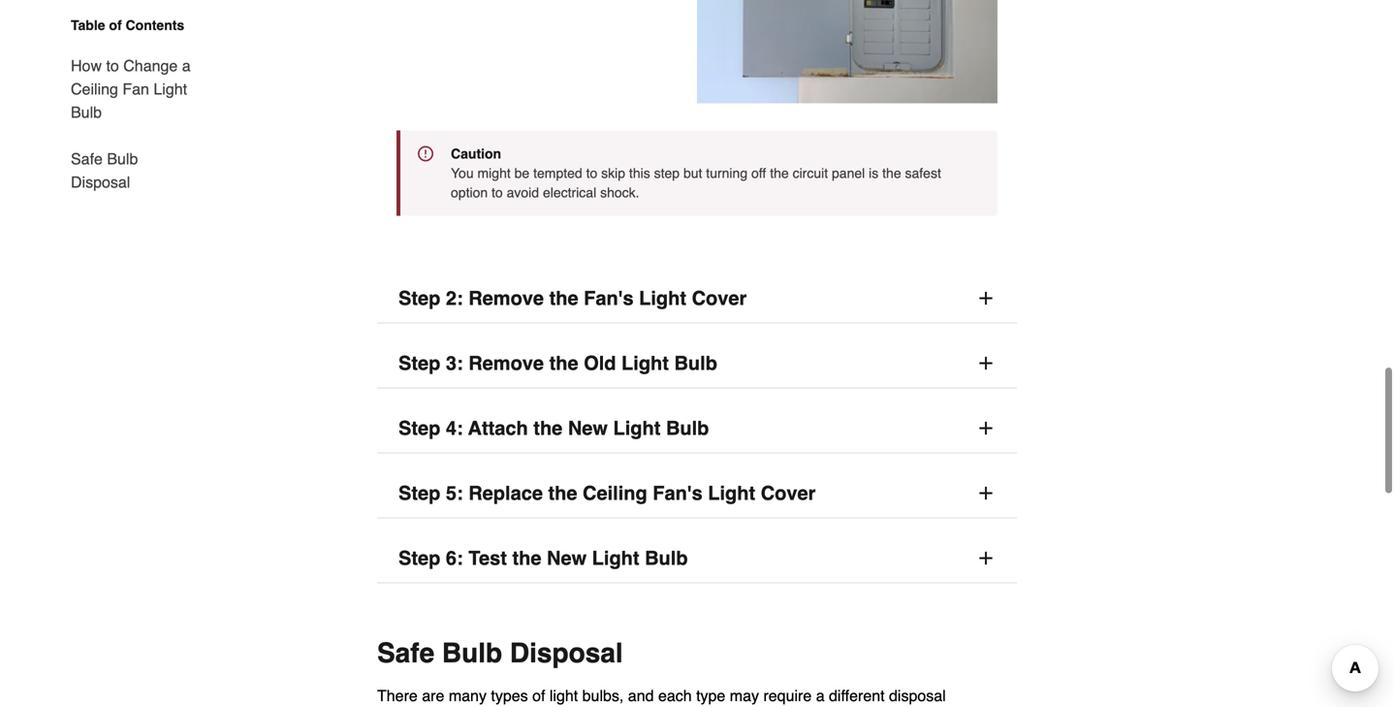 Task type: vqa. For each thing, say whether or not it's contained in the screenshot.
rightmost Ceiling
yes



Task type: describe. For each thing, give the bounding box(es) containing it.
are
[[422, 687, 445, 705]]

skip
[[602, 165, 626, 181]]

step 3: remove the old light bulb
[[399, 352, 718, 374]]

safe bulb disposal inside table of contents element
[[71, 150, 138, 191]]

require
[[764, 687, 812, 705]]

step
[[654, 165, 680, 181]]

2 vertical spatial to
[[492, 185, 503, 200]]

0 horizontal spatial of
[[109, 17, 122, 33]]

option
[[451, 185, 488, 200]]

there
[[377, 687, 418, 705]]

type
[[697, 687, 726, 705]]

bulb up many
[[442, 638, 503, 669]]

contents
[[126, 17, 184, 33]]

plus image
[[977, 419, 996, 438]]

step for step 2: remove the fan's light cover
[[399, 287, 441, 310]]

6:
[[446, 547, 463, 569]]

the for step 4: attach the new light bulb
[[534, 417, 563, 439]]

but
[[684, 165, 703, 181]]

light for step 4: attach the new light bulb
[[614, 417, 661, 439]]

step for step 3: remove the old light bulb
[[399, 352, 441, 374]]

step 2: remove the fan's light cover
[[399, 287, 747, 310]]

old
[[584, 352, 616, 374]]

how to change a ceiling fan light bulb link
[[71, 43, 201, 136]]

bulb inside button
[[666, 417, 709, 439]]

there are many types of light bulbs, and each type may require a different disposal
[[377, 687, 1008, 707]]

0 vertical spatial fan's
[[584, 287, 634, 310]]

plus image for step 6: test the new light bulb
[[977, 549, 996, 568]]

ceiling for fan's
[[583, 482, 648, 504]]

step 4: attach the new light bulb button
[[377, 404, 1018, 454]]

turning
[[706, 165, 748, 181]]

remove for 2:
[[469, 287, 544, 310]]

bulb inside "how to change a ceiling fan light bulb"
[[71, 103, 102, 121]]

off
[[752, 165, 767, 181]]

disposal
[[890, 687, 946, 705]]

of inside there are many types of light bulbs, and each type may require a different disposal
[[533, 687, 546, 705]]

panel
[[832, 165, 866, 181]]

new for test
[[547, 547, 587, 569]]

attach
[[468, 417, 528, 439]]

to inside "how to change a ceiling fan light bulb"
[[106, 57, 119, 75]]

new for attach
[[568, 417, 608, 439]]

the right is
[[883, 165, 902, 181]]

light inside "how to change a ceiling fan light bulb"
[[154, 80, 187, 98]]

light for step 3: remove the old light bulb
[[622, 352, 669, 374]]

this
[[629, 165, 651, 181]]

types
[[491, 687, 528, 705]]

test
[[469, 547, 507, 569]]

tempted
[[534, 165, 583, 181]]

the for step 6: test the new light bulb
[[513, 547, 542, 569]]

step 3: remove the old light bulb button
[[377, 339, 1018, 389]]

avoid
[[507, 185, 539, 200]]

the for step 5: replace the ceiling fan's light cover
[[549, 482, 578, 504]]



Task type: locate. For each thing, give the bounding box(es) containing it.
plus image inside step 2: remove the fan's light cover button
[[977, 289, 996, 308]]

to
[[106, 57, 119, 75], [586, 165, 598, 181], [492, 185, 503, 200]]

0 horizontal spatial to
[[106, 57, 119, 75]]

0 horizontal spatial safe bulb disposal
[[71, 150, 138, 191]]

light down step 5: replace the ceiling fan's light cover
[[592, 547, 640, 569]]

plus image for step 2: remove the fan's light cover
[[977, 289, 996, 308]]

you
[[451, 165, 474, 181]]

1 horizontal spatial safe
[[377, 638, 435, 669]]

to right how
[[106, 57, 119, 75]]

fan
[[123, 80, 149, 98]]

the right test
[[513, 547, 542, 569]]

might
[[478, 165, 511, 181]]

1 vertical spatial cover
[[761, 482, 816, 504]]

light down the 'step 4: attach the new light bulb' button
[[708, 482, 756, 504]]

table of contents
[[71, 17, 184, 33]]

remove for 3:
[[469, 352, 544, 374]]

caution you might be tempted to skip this step but turning off the circuit panel is the safest option to avoid electrical shock.
[[451, 146, 942, 200]]

a inside "how to change a ceiling fan light bulb"
[[182, 57, 191, 75]]

2 step from the top
[[399, 352, 441, 374]]

circuit
[[793, 165, 829, 181]]

1 horizontal spatial disposal
[[510, 638, 623, 669]]

1 horizontal spatial of
[[533, 687, 546, 705]]

1 vertical spatial ceiling
[[583, 482, 648, 504]]

many
[[449, 687, 487, 705]]

how to change a ceiling fan light bulb
[[71, 57, 191, 121]]

the right 'attach' at left
[[534, 417, 563, 439]]

1 horizontal spatial cover
[[761, 482, 816, 504]]

light inside button
[[614, 417, 661, 439]]

shock.
[[601, 185, 640, 200]]

may
[[730, 687, 760, 705]]

0 horizontal spatial disposal
[[71, 173, 130, 191]]

safe
[[71, 150, 103, 168], [377, 638, 435, 669]]

plus image for step 3: remove the old light bulb
[[977, 354, 996, 373]]

light down change
[[154, 80, 187, 98]]

ceiling for fan
[[71, 80, 118, 98]]

plus image for step 5: replace the ceiling fan's light cover
[[977, 484, 996, 503]]

the right replace
[[549, 482, 578, 504]]

step 6: test the new light bulb button
[[377, 534, 1018, 584]]

0 horizontal spatial cover
[[692, 287, 747, 310]]

new down old
[[568, 417, 608, 439]]

electrical
[[543, 185, 597, 200]]

0 vertical spatial safe
[[71, 150, 103, 168]]

1 step from the top
[[399, 287, 441, 310]]

new down step 5: replace the ceiling fan's light cover
[[547, 547, 587, 569]]

3:
[[446, 352, 463, 374]]

of left the light
[[533, 687, 546, 705]]

0 horizontal spatial safe
[[71, 150, 103, 168]]

safe up there
[[377, 638, 435, 669]]

1 vertical spatial a
[[816, 687, 825, 705]]

1 vertical spatial safe
[[377, 638, 435, 669]]

1 horizontal spatial a
[[816, 687, 825, 705]]

disposal inside table of contents element
[[71, 173, 130, 191]]

replace
[[469, 482, 543, 504]]

step inside step 6: test the new light bulb button
[[399, 547, 441, 569]]

1 vertical spatial of
[[533, 687, 546, 705]]

step inside "step 3: remove the old light bulb" button
[[399, 352, 441, 374]]

fan's up old
[[584, 287, 634, 310]]

step for step 5: replace the ceiling fan's light cover
[[399, 482, 441, 504]]

1 vertical spatial safe bulb disposal
[[377, 638, 623, 669]]

5 step from the top
[[399, 547, 441, 569]]

step 6: test the new light bulb
[[399, 547, 688, 569]]

3 step from the top
[[399, 417, 441, 439]]

disposal
[[71, 173, 130, 191], [510, 638, 623, 669]]

0 vertical spatial ceiling
[[71, 80, 118, 98]]

0 horizontal spatial a
[[182, 57, 191, 75]]

ceiling
[[71, 80, 118, 98], [583, 482, 648, 504]]

5:
[[446, 482, 463, 504]]

2 remove from the top
[[469, 352, 544, 374]]

0 vertical spatial a
[[182, 57, 191, 75]]

3 plus image from the top
[[977, 484, 996, 503]]

the up step 3: remove the old light bulb
[[550, 287, 579, 310]]

bulb down "step 3: remove the old light bulb" button
[[666, 417, 709, 439]]

safest
[[906, 165, 942, 181]]

0 vertical spatial of
[[109, 17, 122, 33]]

safe bulb disposal
[[71, 150, 138, 191], [377, 638, 623, 669]]

step for step 4: attach the new light bulb
[[399, 417, 441, 439]]

step left 5:
[[399, 482, 441, 504]]

step 5: replace the ceiling fan's light cover button
[[377, 469, 1018, 519]]

ceiling inside button
[[583, 482, 648, 504]]

step 5: replace the ceiling fan's light cover
[[399, 482, 816, 504]]

step inside the 'step 4: attach the new light bulb' button
[[399, 417, 441, 439]]

4 step from the top
[[399, 482, 441, 504]]

1 remove from the top
[[469, 287, 544, 310]]

of right table
[[109, 17, 122, 33]]

step inside step 5: replace the ceiling fan's light cover button
[[399, 482, 441, 504]]

safe inside table of contents element
[[71, 150, 103, 168]]

0 vertical spatial remove
[[469, 287, 544, 310]]

light
[[550, 687, 578, 705]]

new inside button
[[547, 547, 587, 569]]

0 vertical spatial cover
[[692, 287, 747, 310]]

bulb
[[71, 103, 102, 121], [107, 150, 138, 168], [675, 352, 718, 374], [666, 417, 709, 439], [645, 547, 688, 569], [442, 638, 503, 669]]

remove
[[469, 287, 544, 310], [469, 352, 544, 374]]

caution
[[451, 146, 502, 162]]

1 vertical spatial disposal
[[510, 638, 623, 669]]

safe bulb disposal link
[[71, 136, 201, 194]]

0 horizontal spatial ceiling
[[71, 80, 118, 98]]

to down might
[[492, 185, 503, 200]]

4 plus image from the top
[[977, 549, 996, 568]]

a right change
[[182, 57, 191, 75]]

step left 2:
[[399, 287, 441, 310]]

0 vertical spatial new
[[568, 417, 608, 439]]

step for step 6: test the new light bulb
[[399, 547, 441, 569]]

step left 6:
[[399, 547, 441, 569]]

fan's down the 'step 4: attach the new light bulb' button
[[653, 482, 703, 504]]

2 horizontal spatial to
[[586, 165, 598, 181]]

1 vertical spatial remove
[[469, 352, 544, 374]]

step left 3: at left
[[399, 352, 441, 374]]

plus image inside step 5: replace the ceiling fan's light cover button
[[977, 484, 996, 503]]

a right require
[[816, 687, 825, 705]]

the inside button
[[534, 417, 563, 439]]

safe down "how to change a ceiling fan light bulb" in the left top of the page
[[71, 150, 103, 168]]

plus image inside step 6: test the new light bulb button
[[977, 549, 996, 568]]

light for step 2: remove the fan's light cover
[[639, 287, 687, 310]]

and
[[628, 687, 654, 705]]

how
[[71, 57, 102, 75]]

of
[[109, 17, 122, 33], [533, 687, 546, 705]]

light right old
[[622, 352, 669, 374]]

1 vertical spatial new
[[547, 547, 587, 569]]

plus image
[[977, 289, 996, 308], [977, 354, 996, 373], [977, 484, 996, 503], [977, 549, 996, 568]]

1 plus image from the top
[[977, 289, 996, 308]]

light for step 6: test the new light bulb
[[592, 547, 640, 569]]

fan's
[[584, 287, 634, 310], [653, 482, 703, 504]]

light up "step 3: remove the old light bulb" button
[[639, 287, 687, 310]]

1 vertical spatial fan's
[[653, 482, 703, 504]]

bulb down step 2: remove the fan's light cover button
[[675, 352, 718, 374]]

different
[[829, 687, 885, 705]]

step inside step 2: remove the fan's light cover button
[[399, 287, 441, 310]]

2 plus image from the top
[[977, 354, 996, 373]]

1 horizontal spatial to
[[492, 185, 503, 200]]

safe bulb disposal down "how to change a ceiling fan light bulb" in the left top of the page
[[71, 150, 138, 191]]

step 4: attach the new light bulb
[[399, 417, 709, 439]]

be
[[515, 165, 530, 181]]

error image
[[418, 146, 434, 162]]

a home's electrical circuit panel on a wall. image
[[697, 0, 998, 103]]

bulb down how
[[71, 103, 102, 121]]

light
[[154, 80, 187, 98], [639, 287, 687, 310], [622, 352, 669, 374], [614, 417, 661, 439], [708, 482, 756, 504], [592, 547, 640, 569]]

each
[[659, 687, 692, 705]]

ceiling down how
[[71, 80, 118, 98]]

4:
[[446, 417, 463, 439]]

ceiling down the step 4: attach the new light bulb
[[583, 482, 648, 504]]

ceiling inside "how to change a ceiling fan light bulb"
[[71, 80, 118, 98]]

a inside there are many types of light bulbs, and each type may require a different disposal
[[816, 687, 825, 705]]

0 vertical spatial to
[[106, 57, 119, 75]]

plus image inside "step 3: remove the old light bulb" button
[[977, 354, 996, 373]]

the for step 3: remove the old light bulb
[[550, 352, 579, 374]]

bulbs,
[[583, 687, 624, 705]]

new
[[568, 417, 608, 439], [547, 547, 587, 569]]

safe bulb disposal up types
[[377, 638, 623, 669]]

to left "skip"
[[586, 165, 598, 181]]

0 vertical spatial safe bulb disposal
[[71, 150, 138, 191]]

the right off
[[770, 165, 789, 181]]

new inside button
[[568, 417, 608, 439]]

the for step 2: remove the fan's light cover
[[550, 287, 579, 310]]

is
[[869, 165, 879, 181]]

1 vertical spatial to
[[586, 165, 598, 181]]

table
[[71, 17, 105, 33]]

table of contents element
[[55, 16, 201, 194]]

change
[[123, 57, 178, 75]]

step
[[399, 287, 441, 310], [399, 352, 441, 374], [399, 417, 441, 439], [399, 482, 441, 504], [399, 547, 441, 569]]

0 horizontal spatial fan's
[[584, 287, 634, 310]]

remove right 3: at left
[[469, 352, 544, 374]]

remove right 2:
[[469, 287, 544, 310]]

2:
[[446, 287, 463, 310]]

0 vertical spatial disposal
[[71, 173, 130, 191]]

step left 4:
[[399, 417, 441, 439]]

bulb down step 5: replace the ceiling fan's light cover button
[[645, 547, 688, 569]]

1 horizontal spatial ceiling
[[583, 482, 648, 504]]

step 2: remove the fan's light cover button
[[377, 274, 1018, 324]]

a
[[182, 57, 191, 75], [816, 687, 825, 705]]

cover
[[692, 287, 747, 310], [761, 482, 816, 504]]

bulb down "how to change a ceiling fan light bulb" in the left top of the page
[[107, 150, 138, 168]]

1 horizontal spatial fan's
[[653, 482, 703, 504]]

the
[[770, 165, 789, 181], [883, 165, 902, 181], [550, 287, 579, 310], [550, 352, 579, 374], [534, 417, 563, 439], [549, 482, 578, 504], [513, 547, 542, 569]]

the left old
[[550, 352, 579, 374]]

1 horizontal spatial safe bulb disposal
[[377, 638, 623, 669]]

light up step 5: replace the ceiling fan's light cover
[[614, 417, 661, 439]]



